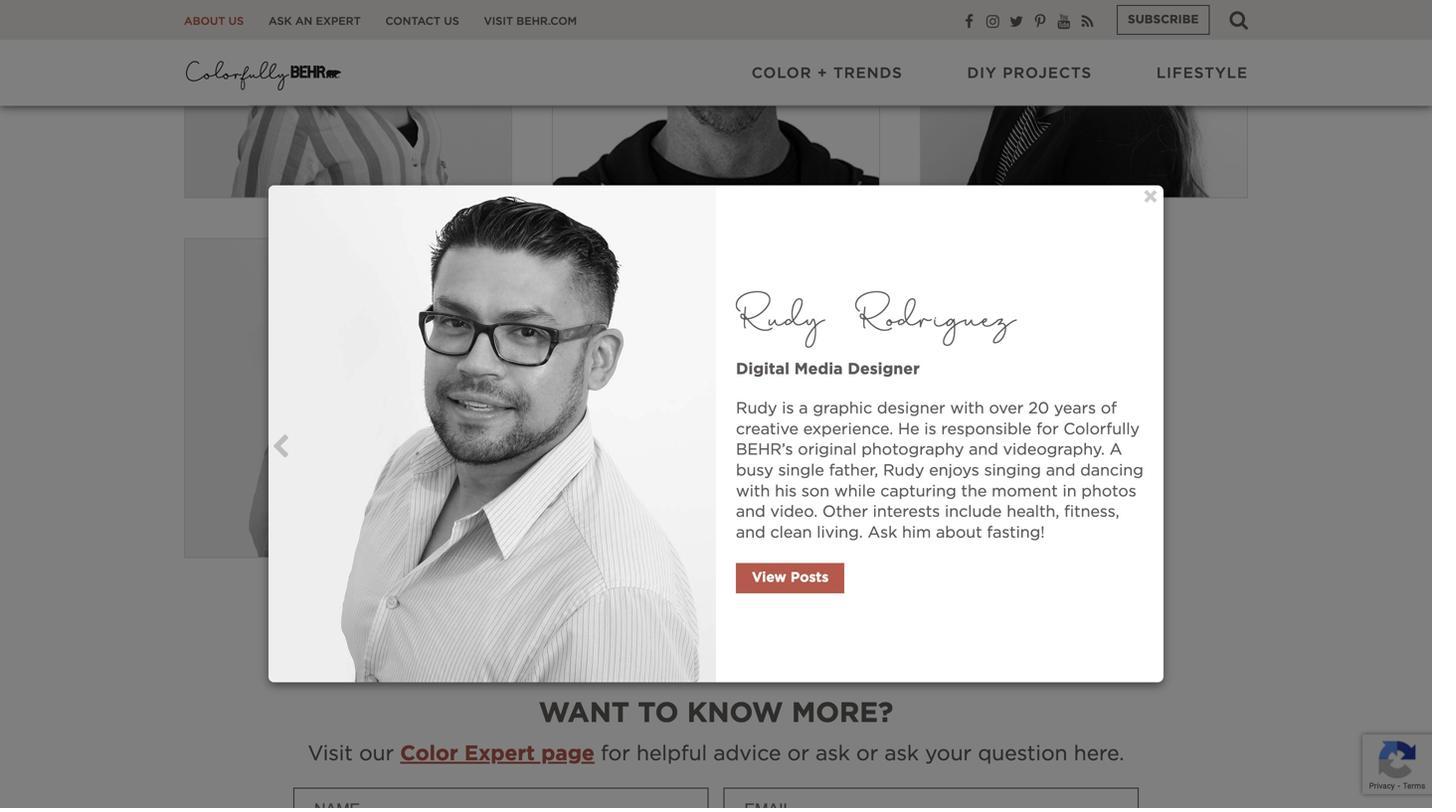 Task type: describe. For each thing, give the bounding box(es) containing it.
visit behr.com
[[484, 16, 577, 27]]

over
[[989, 401, 1024, 417]]

0 vertical spatial expert
[[316, 16, 361, 27]]

your
[[925, 744, 972, 765]]

designer
[[877, 401, 946, 417]]

2 ask from the left
[[885, 744, 919, 765]]

rudy is a graphic designer with over 20 years of creative experience. he is responsible for colorfully behr's original photography and videography. a busy single father, rudy enjoys singing and dancing with his son while capturing the moment in photos and video. other interests include health, fitness, and clean living. ask him about fasting!
[[736, 401, 1144, 541]]

interests
[[873, 504, 940, 520]]

2 vertical spatial rudy
[[883, 463, 925, 479]]

0 horizontal spatial with
[[736, 484, 770, 500]]

our
[[359, 744, 394, 765]]

responsible
[[942, 422, 1032, 438]]

diy
[[968, 66, 998, 81]]

here.
[[1074, 744, 1125, 765]]

visit our color expert page for helpful advice or ask or ask your question here.
[[308, 744, 1125, 765]]

helpful
[[637, 744, 707, 765]]

single
[[778, 463, 825, 479]]

know
[[687, 700, 784, 728]]

singing
[[984, 463, 1042, 479]]

rodriguez
[[856, 285, 1016, 349]]

2 or from the left
[[857, 744, 879, 765]]

behr's
[[736, 442, 793, 458]]

visit behr.com link
[[484, 14, 577, 29]]

colorfully behr image
[[184, 55, 343, 94]]

video.
[[771, 504, 818, 520]]

1 horizontal spatial expert
[[465, 744, 535, 765]]

colorfully
[[1064, 422, 1140, 438]]

fasting!
[[987, 525, 1045, 541]]

in
[[1063, 484, 1077, 500]]

us for about us
[[229, 16, 244, 27]]

diy projects
[[968, 66, 1092, 81]]

videography.
[[1003, 442, 1105, 458]]

and left clean
[[736, 525, 766, 541]]

chevron left image
[[271, 434, 290, 460]]

he
[[898, 422, 920, 438]]

fitness,
[[1065, 504, 1120, 520]]

photography
[[862, 442, 964, 458]]

ask inside rudy is a graphic designer with over 20 years of creative experience. he is responsible for colorfully behr's original photography and videography. a busy single father, rudy enjoys singing and dancing with his son while capturing the moment in photos and video. other interests include health, fitness, and clean living. ask him about fasting!
[[868, 525, 898, 541]]

visit for visit our color expert page for helpful advice or ask or ask your question here.
[[308, 744, 353, 765]]

trends
[[834, 66, 903, 81]]

an
[[295, 16, 313, 27]]

son
[[802, 484, 830, 500]]

question
[[978, 744, 1068, 765]]

about
[[184, 16, 225, 27]]

the
[[962, 484, 987, 500]]

search image
[[1230, 10, 1249, 30]]

about us
[[184, 16, 244, 27]]

behr.com
[[517, 16, 577, 27]]

color + trends link
[[752, 64, 903, 83]]

father,
[[829, 463, 879, 479]]

living.
[[817, 525, 863, 541]]

view
[[752, 572, 787, 586]]

rudy rodriguez
[[736, 285, 1016, 349]]

0 horizontal spatial for
[[601, 744, 631, 765]]

+
[[818, 66, 828, 81]]

include
[[945, 504, 1002, 520]]

1 vertical spatial is
[[925, 422, 937, 438]]

advice
[[714, 744, 781, 765]]

EMAIL email field
[[724, 788, 1139, 809]]

original
[[798, 442, 857, 458]]

and down busy
[[736, 504, 766, 520]]

1 vertical spatial color
[[400, 744, 458, 765]]

color + trends
[[752, 66, 903, 81]]

rudy for rudy rodriguez
[[736, 285, 825, 349]]

digital
[[736, 362, 790, 377]]

page
[[541, 744, 595, 765]]

× button
[[1143, 186, 1159, 210]]

view posts
[[752, 572, 829, 586]]

want
[[539, 700, 630, 728]]



Task type: locate. For each thing, give the bounding box(es) containing it.
0 vertical spatial ask
[[269, 16, 292, 27]]

1 horizontal spatial us
[[444, 16, 459, 27]]

media
[[795, 362, 843, 377]]

NAME text field
[[293, 788, 709, 809]]

ask an expert link
[[269, 14, 361, 29]]

color inside "color + trends" "link"
[[752, 66, 812, 81]]

us right contact
[[444, 16, 459, 27]]

color expert page link
[[400, 744, 595, 765]]

0 horizontal spatial is
[[782, 401, 794, 417]]

0 vertical spatial is
[[782, 401, 794, 417]]

ask down interests
[[868, 525, 898, 541]]

is right he
[[925, 422, 937, 438]]

years
[[1054, 401, 1096, 417]]

busy
[[736, 463, 774, 479]]

ask an expert
[[269, 16, 361, 27]]

with
[[951, 401, 985, 417], [736, 484, 770, 500]]

projects
[[1003, 66, 1092, 81]]

1 vertical spatial visit
[[308, 744, 353, 765]]

ask down more?
[[816, 744, 850, 765]]

rudy for rudy is a graphic designer with over 20 years of creative experience. he is responsible for colorfully behr's original photography and videography. a busy single father, rudy enjoys singing and dancing with his son while capturing the moment in photos and video. other interests include health, fitness, and clean living. ask him about fasting!
[[736, 401, 778, 417]]

color left +
[[752, 66, 812, 81]]

0 horizontal spatial expert
[[316, 16, 361, 27]]

with up responsible
[[951, 401, 985, 417]]

featured image image
[[185, 0, 511, 197], [553, 0, 879, 197], [921, 0, 1247, 197], [269, 186, 716, 683], [185, 239, 511, 558]]

a
[[799, 401, 808, 417]]

0 vertical spatial for
[[1037, 422, 1059, 438]]

with down busy
[[736, 484, 770, 500]]

1 horizontal spatial or
[[857, 744, 879, 765]]

about us link
[[184, 14, 244, 29]]

0 horizontal spatial visit
[[308, 744, 353, 765]]

0 vertical spatial rudy
[[736, 285, 825, 349]]

expert up the name text box
[[465, 744, 535, 765]]

of
[[1101, 401, 1117, 417]]

rudy up digital
[[736, 285, 825, 349]]

visit for visit behr.com
[[484, 16, 513, 27]]

0 vertical spatial visit
[[484, 16, 513, 27]]

contact
[[386, 16, 441, 27]]

1 horizontal spatial is
[[925, 422, 937, 438]]

is left a
[[782, 401, 794, 417]]

posts
[[791, 572, 829, 586]]

a
[[1110, 442, 1123, 458]]

want to know more?
[[539, 700, 894, 728]]

rudy
[[736, 285, 825, 349], [736, 401, 778, 417], [883, 463, 925, 479]]

other
[[823, 504, 868, 520]]

rudy down photography
[[883, 463, 925, 479]]

1 horizontal spatial ask
[[868, 525, 898, 541]]

us for contact us
[[444, 16, 459, 27]]

1 us from the left
[[229, 16, 244, 27]]

1 ask from the left
[[816, 744, 850, 765]]

0 horizontal spatial ask
[[816, 744, 850, 765]]

expert
[[316, 16, 361, 27], [465, 744, 535, 765]]

lifestyle
[[1157, 66, 1249, 81]]

us
[[229, 16, 244, 27], [444, 16, 459, 27]]

expert right an
[[316, 16, 361, 27]]

or
[[788, 744, 810, 765], [857, 744, 879, 765]]

visit inside visit behr.com link
[[484, 16, 513, 27]]

ask
[[269, 16, 292, 27], [868, 525, 898, 541]]

for up videography.
[[1037, 422, 1059, 438]]

his
[[775, 484, 797, 500]]

is
[[782, 401, 794, 417], [925, 422, 937, 438]]

1 vertical spatial for
[[601, 744, 631, 765]]

visit left our
[[308, 744, 353, 765]]

moment
[[992, 484, 1058, 500]]

1 horizontal spatial ask
[[885, 744, 919, 765]]

health,
[[1007, 504, 1060, 520]]

1 vertical spatial rudy
[[736, 401, 778, 417]]

and down responsible
[[969, 442, 999, 458]]

for inside rudy is a graphic designer with over 20 years of creative experience. he is responsible for colorfully behr's original photography and videography. a busy single father, rudy enjoys singing and dancing with his son while capturing the moment in photos and video. other interests include health, fitness, and clean living. ask him about fasting!
[[1037, 422, 1059, 438]]

view posts link
[[736, 564, 845, 594]]

1 vertical spatial ask
[[868, 525, 898, 541]]

clean
[[771, 525, 812, 541]]

and down videography.
[[1046, 463, 1076, 479]]

color
[[752, 66, 812, 81], [400, 744, 458, 765]]

while
[[835, 484, 876, 500]]

to
[[638, 700, 679, 728]]

1 vertical spatial with
[[736, 484, 770, 500]]

designer
[[848, 362, 920, 377]]

ask
[[816, 744, 850, 765], [885, 744, 919, 765]]

1 horizontal spatial with
[[951, 401, 985, 417]]

0 horizontal spatial ask
[[269, 16, 292, 27]]

0 vertical spatial color
[[752, 66, 812, 81]]

diy projects link
[[968, 64, 1092, 83]]

×
[[1143, 186, 1159, 210]]

0 horizontal spatial or
[[788, 744, 810, 765]]

graphic
[[813, 401, 873, 417]]

contact us
[[386, 16, 459, 27]]

or right advice
[[788, 744, 810, 765]]

visit left behr.com
[[484, 16, 513, 27]]

1 horizontal spatial visit
[[484, 16, 513, 27]]

digital media designer
[[736, 362, 920, 377]]

and
[[969, 442, 999, 458], [1046, 463, 1076, 479], [736, 504, 766, 520], [736, 525, 766, 541]]

more?
[[792, 700, 894, 728]]

0 horizontal spatial us
[[229, 16, 244, 27]]

visit
[[484, 16, 513, 27], [308, 744, 353, 765]]

capturing
[[881, 484, 957, 500]]

1 vertical spatial expert
[[465, 744, 535, 765]]

1 horizontal spatial for
[[1037, 422, 1059, 438]]

2 us from the left
[[444, 16, 459, 27]]

him
[[902, 525, 931, 541]]

creative
[[736, 422, 799, 438]]

dancing
[[1081, 463, 1144, 479]]

photos
[[1082, 484, 1137, 500]]

experience.
[[804, 422, 894, 438]]

1 horizontal spatial color
[[752, 66, 812, 81]]

color right our
[[400, 744, 458, 765]]

lifestyle link
[[1157, 64, 1249, 83]]

or down more?
[[857, 744, 879, 765]]

contact us link
[[386, 14, 459, 29]]

20
[[1029, 401, 1050, 417]]

ask left your
[[885, 744, 919, 765]]

enjoys
[[929, 463, 980, 479]]

0 horizontal spatial color
[[400, 744, 458, 765]]

about
[[936, 525, 983, 541]]

rudy up the creative
[[736, 401, 778, 417]]

1 or from the left
[[788, 744, 810, 765]]

ask left an
[[269, 16, 292, 27]]

0 vertical spatial with
[[951, 401, 985, 417]]

for right page
[[601, 744, 631, 765]]

us right 'about'
[[229, 16, 244, 27]]



Task type: vqa. For each thing, say whether or not it's contained in the screenshot.
creative
yes



